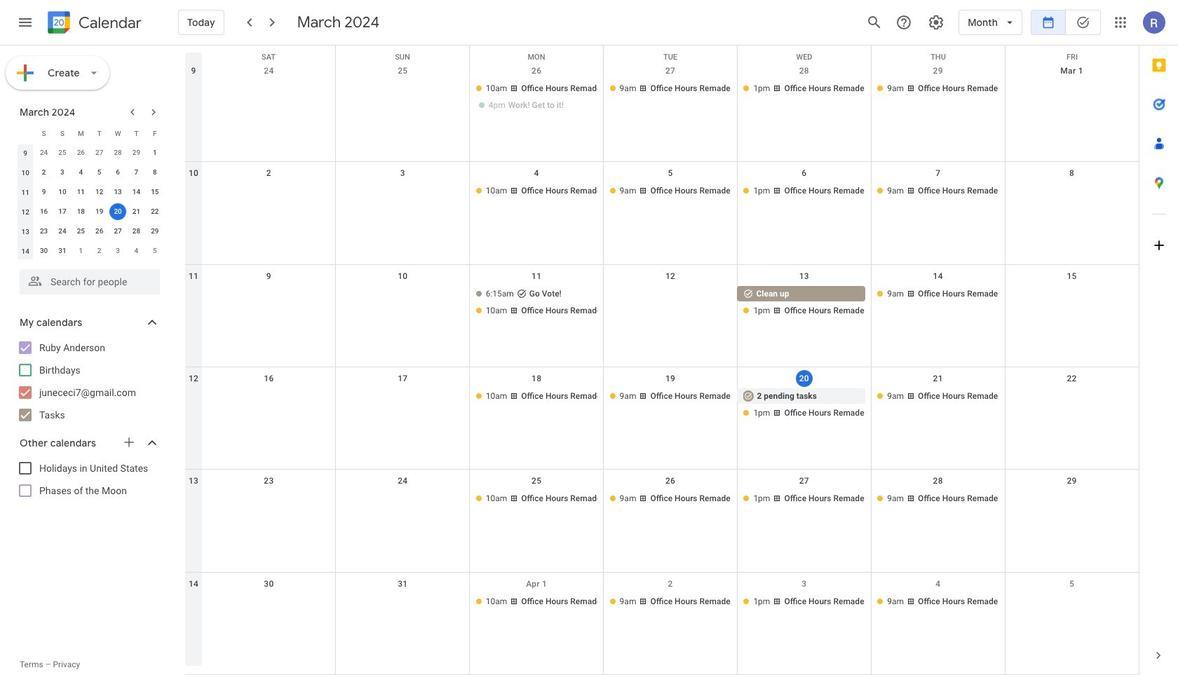 Task type: locate. For each thing, give the bounding box(es) containing it.
1 element
[[146, 145, 163, 161]]

24 element
[[54, 223, 71, 240]]

13 element
[[109, 184, 126, 201]]

february 29 element
[[128, 145, 145, 161]]

None search field
[[0, 264, 174, 295]]

20, today element
[[109, 203, 126, 220]]

settings menu image
[[928, 14, 945, 31]]

cell
[[202, 81, 336, 114], [336, 81, 470, 114], [470, 81, 604, 114], [1005, 81, 1139, 114], [202, 183, 336, 200], [336, 183, 470, 200], [1005, 183, 1139, 200], [109, 202, 127, 222], [202, 286, 336, 320], [336, 286, 470, 320], [470, 286, 604, 320], [604, 286, 738, 320], [738, 286, 872, 320], [1005, 286, 1139, 320], [202, 389, 336, 422], [336, 389, 470, 422], [738, 389, 872, 422], [1005, 389, 1139, 422], [202, 491, 336, 508], [336, 491, 470, 508], [1005, 491, 1139, 508], [202, 594, 336, 611], [336, 594, 470, 611], [1005, 594, 1139, 611]]

tab list
[[1140, 46, 1179, 636]]

11 element
[[72, 184, 89, 201]]

grid
[[185, 46, 1139, 676]]

23 element
[[35, 223, 52, 240]]

april 5 element
[[146, 243, 163, 260]]

calendar element
[[45, 8, 142, 39]]

21 element
[[128, 203, 145, 220]]

18 element
[[72, 203, 89, 220]]

28 element
[[128, 223, 145, 240]]

column header
[[16, 123, 35, 143]]

add other calendars image
[[122, 436, 136, 450]]

column header inside march 2024 grid
[[16, 123, 35, 143]]

other calendars list
[[3, 457, 174, 502]]

february 27 element
[[91, 145, 108, 161]]

4 element
[[72, 164, 89, 181]]

7 element
[[128, 164, 145, 181]]

5 element
[[91, 164, 108, 181]]

april 3 element
[[109, 243, 126, 260]]

10 element
[[54, 184, 71, 201]]

8 element
[[146, 164, 163, 181]]

heading
[[76, 14, 142, 31]]

april 4 element
[[128, 243, 145, 260]]

cell inside row group
[[109, 202, 127, 222]]

12 element
[[91, 184, 108, 201]]

february 28 element
[[109, 145, 126, 161]]

Search for people text field
[[28, 269, 152, 295]]

16 element
[[35, 203, 52, 220]]

2 element
[[35, 164, 52, 181]]

main drawer image
[[17, 14, 34, 31]]

february 24 element
[[35, 145, 52, 161]]

row
[[185, 46, 1139, 67], [185, 60, 1139, 162], [16, 123, 164, 143], [16, 143, 164, 163], [185, 162, 1139, 265], [16, 163, 164, 182], [16, 182, 164, 202], [16, 202, 164, 222], [16, 222, 164, 241], [16, 241, 164, 261], [185, 265, 1139, 368], [185, 368, 1139, 470], [185, 470, 1139, 573], [185, 573, 1139, 676]]

row group
[[16, 143, 164, 261]]

25 element
[[72, 223, 89, 240]]

19 element
[[91, 203, 108, 220]]



Task type: vqa. For each thing, say whether or not it's contained in the screenshot.
February 25 element at the left of the page
yes



Task type: describe. For each thing, give the bounding box(es) containing it.
6 element
[[109, 164, 126, 181]]

14 element
[[128, 184, 145, 201]]

my calendars list
[[3, 337, 174, 427]]

31 element
[[54, 243, 71, 260]]

9 element
[[35, 184, 52, 201]]

30 element
[[35, 243, 52, 260]]

22 element
[[146, 203, 163, 220]]

heading inside calendar element
[[76, 14, 142, 31]]

april 1 element
[[72, 243, 89, 260]]

march 2024 grid
[[13, 123, 164, 261]]

april 2 element
[[91, 243, 108, 260]]

3 element
[[54, 164, 71, 181]]

february 25 element
[[54, 145, 71, 161]]

27 element
[[109, 223, 126, 240]]

29 element
[[146, 223, 163, 240]]

26 element
[[91, 223, 108, 240]]

15 element
[[146, 184, 163, 201]]

february 26 element
[[72, 145, 89, 161]]

17 element
[[54, 203, 71, 220]]

row group inside march 2024 grid
[[16, 143, 164, 261]]



